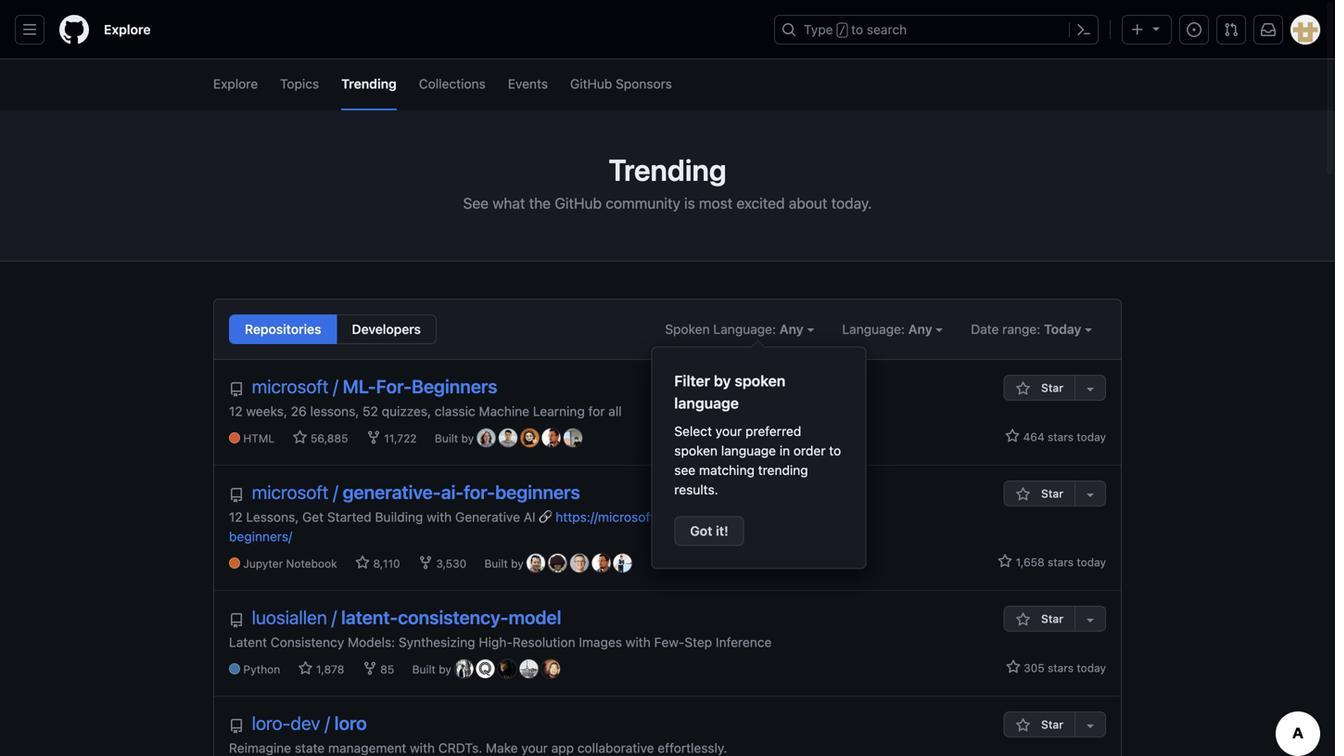 Task type: locate. For each thing, give the bounding box(es) containing it.
generative-
[[343, 481, 441, 503]]

spoken
[[735, 372, 786, 390], [675, 443, 718, 458]]

star button up 305
[[1004, 606, 1075, 632]]

@softchris image
[[542, 429, 561, 447], [592, 554, 611, 572]]

@koreyspace image
[[549, 554, 567, 572]]

in
[[780, 443, 790, 458]]

fork image inside 3,530 "link"
[[418, 555, 433, 570]]

git pull request image
[[1225, 22, 1239, 37]]

star image inside 8,110 link
[[355, 555, 370, 570]]

built by for for-
[[435, 432, 477, 445]]

language up "matching"
[[722, 443, 776, 458]]

star for model
[[1042, 612, 1064, 625]]

/ up started
[[333, 481, 338, 503]]

2 vertical spatial built by
[[412, 663, 455, 676]]

star image down 305
[[1017, 718, 1031, 733]]

@softchris image for microsoft / generative-ai-for-beginners
[[592, 554, 611, 572]]

0 vertical spatial 12
[[229, 404, 243, 419]]

language: any
[[843, 321, 936, 337]]

add this repository to a list image
[[1084, 612, 1098, 627]]

star image left 1,658 on the bottom of page
[[998, 554, 1013, 569]]

for-
[[376, 375, 412, 397]]

repo image
[[229, 382, 244, 397], [229, 613, 244, 628]]

/
[[839, 24, 846, 37], [333, 375, 338, 397], [333, 481, 338, 503], [332, 606, 337, 628], [325, 712, 330, 734]]

0 horizontal spatial ai-
[[441, 481, 464, 503]]

models:
[[348, 635, 395, 650]]

1 vertical spatial built by
[[485, 557, 527, 570]]

52
[[363, 404, 378, 419]]

1 repo image from the top
[[229, 382, 244, 397]]

beginners
[[495, 481, 581, 503]]

microsoft / generative-ai-for-beginners
[[252, 481, 581, 503]]

1 horizontal spatial spoken
[[735, 372, 786, 390]]

1 star from the top
[[1042, 381, 1064, 394]]

generative
[[455, 509, 520, 525]]

app
[[552, 740, 574, 756]]

filter
[[675, 372, 711, 390]]

your right select at the right bottom
[[716, 423, 742, 439]]

today up add this repository to a list image
[[1077, 556, 1107, 569]]

explore link left topics link
[[213, 59, 258, 110]]

/ for generative-ai-for-beginners
[[333, 481, 338, 503]]

1 today from the top
[[1077, 430, 1107, 443]]

/ inside the type / to search
[[839, 24, 846, 37]]

1 vertical spatial ai-
[[784, 509, 800, 525]]

1 horizontal spatial trending
[[609, 152, 727, 187]]

stars right 305
[[1048, 661, 1074, 674]]

2 today from the top
[[1077, 556, 1107, 569]]

your left app
[[522, 740, 548, 756]]

12 left weeks,
[[229, 404, 243, 419]]

your inside select your preferred spoken language in order to see matching trending results.
[[716, 423, 742, 439]]

star down 305 stars today
[[1042, 718, 1064, 731]]

star button
[[1004, 375, 1075, 401], [1004, 481, 1075, 507], [1004, 606, 1075, 632], [1004, 712, 1075, 738]]

any
[[780, 321, 804, 337], [909, 321, 933, 337]]

all
[[609, 404, 622, 419]]

56,885
[[308, 432, 348, 445]]

1 microsoft from the top
[[252, 375, 329, 397]]

fork image
[[366, 430, 381, 445]]

0 vertical spatial explore link
[[96, 15, 158, 45]]

1 star button from the top
[[1004, 375, 1075, 401]]

0 vertical spatial for-
[[464, 481, 495, 503]]

collaborative
[[578, 740, 655, 756]]

star image for latent-consistency-model
[[1017, 612, 1031, 627]]

1 12 from the top
[[229, 404, 243, 419]]

1 horizontal spatial for-
[[800, 509, 822, 525]]

2 vertical spatial add this repository to a list image
[[1084, 718, 1098, 733]]

star image
[[1017, 381, 1031, 396], [355, 555, 370, 570], [1017, 612, 1031, 627], [1006, 660, 1021, 674], [1017, 718, 1031, 733]]

with down microsoft / generative-ai-for-beginners
[[427, 509, 452, 525]]

1 vertical spatial add this repository to a list image
[[1084, 487, 1098, 502]]

star left add this repository to a list image
[[1042, 612, 1064, 625]]

for- down trending
[[800, 509, 822, 525]]

stars right 464
[[1048, 430, 1074, 443]]

today down add this repository to a list image
[[1077, 661, 1107, 674]]

3,530
[[433, 557, 467, 570]]

star down the 464 stars today
[[1042, 487, 1064, 500]]

trending right topics
[[342, 76, 397, 91]]

star image
[[1006, 429, 1021, 443], [293, 430, 308, 445], [1017, 487, 1031, 502], [998, 554, 1013, 569], [298, 661, 313, 676]]

0 horizontal spatial to
[[830, 443, 842, 458]]

1 vertical spatial repo image
[[229, 719, 244, 734]]

0 vertical spatial built
[[435, 432, 458, 445]]

star image up 305
[[1017, 612, 1031, 627]]

trending inside trending see what the github community is most excited about today.
[[609, 152, 727, 187]]

1 repo image from the top
[[229, 488, 244, 503]]

repo image up beginners/
[[229, 488, 244, 503]]

to right order
[[830, 443, 842, 458]]

0 vertical spatial language
[[675, 394, 739, 412]]

1 vertical spatial fork image
[[363, 661, 377, 676]]

github sponsors link
[[571, 59, 672, 110]]

stars right 1,658 on the bottom of page
[[1048, 556, 1074, 569]]

0 horizontal spatial @softchris image
[[542, 429, 561, 447]]

for- up generative
[[464, 481, 495, 503]]

lessons,
[[246, 509, 299, 525]]

ml-
[[343, 375, 376, 397]]

step
[[685, 635, 713, 650]]

3 star button from the top
[[1004, 606, 1075, 632]]

2 any from the left
[[909, 321, 933, 337]]

0 vertical spatial built by
[[435, 432, 477, 445]]

@chenxwh image
[[520, 660, 538, 678]]

2 repo image from the top
[[229, 613, 244, 628]]

language:
[[714, 321, 776, 337], [843, 321, 905, 337]]

see
[[675, 462, 696, 478]]

building
[[375, 509, 423, 525]]

2 microsoft from the top
[[252, 481, 329, 503]]

26
[[291, 404, 307, 419]]

1,878 link
[[298, 661, 345, 678]]

ai- up generative
[[441, 481, 464, 503]]

repo image up the "reimagine" at the bottom left of page
[[229, 719, 244, 734]]

built down classic
[[435, 432, 458, 445]]

1 vertical spatial today
[[1077, 556, 1107, 569]]

/ for ml-for-beginners
[[333, 375, 338, 397]]

0 vertical spatial microsoft
[[252, 375, 329, 397]]

fork image inside 85 link
[[363, 661, 377, 676]]

spoken down select at the right bottom
[[675, 443, 718, 458]]

2 vertical spatial today
[[1077, 661, 1107, 674]]

star button for model
[[1004, 606, 1075, 632]]

trending up the 'is'
[[609, 152, 727, 187]]

star image down started
[[355, 555, 370, 570]]

built by
[[435, 432, 477, 445], [485, 557, 527, 570], [412, 663, 455, 676]]

fork image
[[418, 555, 433, 570], [363, 661, 377, 676]]

1 vertical spatial trending
[[609, 152, 727, 187]]

@softchris image left @minwook shin image
[[542, 429, 561, 447]]

0 horizontal spatial explore
[[104, 22, 151, 37]]

to
[[852, 22, 864, 37], [830, 443, 842, 458]]

language down the filter
[[675, 394, 739, 412]]

collections link
[[419, 59, 486, 110]]

1 vertical spatial @softchris image
[[592, 554, 611, 572]]

built left @john0isaac icon
[[485, 557, 508, 570]]

0 vertical spatial ai-
[[441, 481, 464, 503]]

4 star from the top
[[1042, 718, 1064, 731]]

2 stars from the top
[[1048, 556, 1074, 569]]

trending
[[342, 76, 397, 91], [609, 152, 727, 187]]

@leestott image
[[570, 554, 589, 572]]

github sponsors
[[571, 76, 672, 91]]

star button up 464
[[1004, 375, 1075, 401]]

1 horizontal spatial explore link
[[213, 59, 258, 110]]

12
[[229, 404, 243, 419], [229, 509, 243, 525]]

0 horizontal spatial spoken
[[675, 443, 718, 458]]

language inside the filter by spoken language
[[675, 394, 739, 412]]

repo image up html
[[229, 382, 244, 397]]

star up the 464 stars today
[[1042, 381, 1064, 394]]

2 vertical spatial built
[[412, 663, 436, 676]]

got it!
[[691, 523, 729, 539]]

fork image down models:
[[363, 661, 377, 676]]

spoken inside the filter by spoken language
[[735, 372, 786, 390]]

github left sponsors
[[571, 76, 613, 91]]

built by down https://microsoft.github.io/generative-ai-for- beginners/
[[485, 557, 527, 570]]

ai- inside https://microsoft.github.io/generative-ai-for- beginners/
[[784, 509, 800, 525]]

@hereje image
[[499, 429, 518, 447]]

effortlessly.
[[658, 740, 728, 756]]

by left @john0isaac icon
[[511, 557, 524, 570]]

@softchris image for microsoft / ml-for-beginners
[[542, 429, 561, 447]]

1 horizontal spatial your
[[716, 423, 742, 439]]

1 vertical spatial explore
[[213, 76, 258, 91]]

0 vertical spatial explore
[[104, 22, 151, 37]]

ai- down trending
[[784, 509, 800, 525]]

1 vertical spatial github
[[555, 194, 602, 212]]

issue opened image
[[1187, 22, 1202, 37]]

github right the
[[555, 194, 602, 212]]

stars for ml-for-beginners
[[1048, 430, 1074, 443]]

star image for 1,878
[[298, 661, 313, 676]]

1 horizontal spatial @softchris image
[[592, 554, 611, 572]]

2 vertical spatial stars
[[1048, 661, 1074, 674]]

star button down 464
[[1004, 481, 1075, 507]]

1 vertical spatial to
[[830, 443, 842, 458]]

microsoft up lessons,
[[252, 481, 329, 503]]

1 vertical spatial stars
[[1048, 556, 1074, 569]]

explore left topics
[[213, 76, 258, 91]]

1 vertical spatial for-
[[800, 509, 822, 525]]

any up the filter by spoken language
[[780, 321, 804, 337]]

jupyter
[[243, 557, 283, 570]]

fork image right 8,110
[[418, 555, 433, 570]]

1 vertical spatial microsoft
[[252, 481, 329, 503]]

star image inside 56,885 link
[[293, 430, 308, 445]]

microsoft for microsoft / generative-ai-for-beginners
[[252, 481, 329, 503]]

trending element
[[229, 314, 437, 344]]

3 today from the top
[[1077, 661, 1107, 674]]

today right 464
[[1077, 430, 1107, 443]]

today
[[1045, 321, 1082, 337]]

3 stars from the top
[[1048, 661, 1074, 674]]

12 for microsoft / ml-for-beginners
[[229, 404, 243, 419]]

built for for-
[[435, 432, 458, 445]]

weeks,
[[246, 404, 287, 419]]

explore link right homepage icon
[[96, 15, 158, 45]]

0 vertical spatial your
[[716, 423, 742, 439]]

star button for beginners
[[1004, 375, 1075, 401]]

range:
[[1003, 321, 1041, 337]]

0 vertical spatial add this repository to a list image
[[1084, 381, 1098, 396]]

3 star from the top
[[1042, 612, 1064, 625]]

1 horizontal spatial ai-
[[784, 509, 800, 525]]

add this repository to a list image
[[1084, 381, 1098, 396], [1084, 487, 1098, 502], [1084, 718, 1098, 733]]

star image down consistency
[[298, 661, 313, 676]]

0 horizontal spatial language:
[[714, 321, 776, 337]]

0 vertical spatial repo image
[[229, 382, 244, 397]]

built by down the synthesizing
[[412, 663, 455, 676]]

1 vertical spatial language
[[722, 443, 776, 458]]

explore right homepage icon
[[104, 22, 151, 37]]

repo image
[[229, 488, 244, 503], [229, 719, 244, 734]]

/ right type on the top right
[[839, 24, 846, 37]]

1 horizontal spatial language:
[[843, 321, 905, 337]]

1 vertical spatial your
[[522, 740, 548, 756]]

filter by spoken language
[[675, 372, 786, 412]]

1 vertical spatial built
[[485, 557, 508, 570]]

1 horizontal spatial fork image
[[418, 555, 433, 570]]

add this repository to a list image down 305 stars today
[[1084, 718, 1098, 733]]

spoken up preferred
[[735, 372, 786, 390]]

0 vertical spatial fork image
[[418, 555, 433, 570]]

@minwook shin image
[[564, 429, 583, 447]]

order
[[794, 443, 826, 458]]

8,110
[[370, 557, 400, 570]]

to left search
[[852, 22, 864, 37]]

464
[[1024, 430, 1045, 443]]

with left few-
[[626, 635, 651, 650]]

built by down classic
[[435, 432, 477, 445]]

2 12 from the top
[[229, 509, 243, 525]]

0 horizontal spatial any
[[780, 321, 804, 337]]

0 horizontal spatial your
[[522, 740, 548, 756]]

add this repository to a list image up the 464 stars today
[[1084, 381, 1098, 396]]

star image left 305
[[1006, 660, 1021, 674]]

1 add this repository to a list image from the top
[[1084, 381, 1098, 396]]

/ left latent- on the left of page
[[332, 606, 337, 628]]

language
[[675, 394, 739, 412], [722, 443, 776, 458]]

0 vertical spatial github
[[571, 76, 613, 91]]

1 horizontal spatial to
[[852, 22, 864, 37]]

@vidushi gupta image
[[521, 429, 539, 447]]

inference
[[716, 635, 772, 650]]

for
[[589, 404, 605, 419]]

0 vertical spatial repo image
[[229, 488, 244, 503]]

1 vertical spatial spoken
[[675, 443, 718, 458]]

repositories link
[[229, 314, 337, 344]]

by right the filter
[[714, 372, 731, 390]]

0 vertical spatial trending
[[342, 76, 397, 91]]

explore
[[104, 22, 151, 37], [213, 76, 258, 91]]

repo image for microsoft / ml-for-beginners
[[229, 382, 244, 397]]

@softchris image right @leestott icon
[[592, 554, 611, 572]]

type / to search
[[804, 22, 907, 37]]

0 vertical spatial today
[[1077, 430, 1107, 443]]

spoken language: any
[[665, 321, 807, 337]]

your
[[716, 423, 742, 439], [522, 740, 548, 756]]

@john0isaac image
[[527, 554, 546, 572]]

star image left 464
[[1006, 429, 1021, 443]]

built
[[435, 432, 458, 445], [485, 557, 508, 570], [412, 663, 436, 676]]

collections
[[419, 76, 486, 91]]

56,885 link
[[293, 430, 348, 447]]

1,658 stars today
[[1013, 556, 1107, 569]]

2 star button from the top
[[1004, 481, 1075, 507]]

0 horizontal spatial trending
[[342, 76, 397, 91]]

1 vertical spatial 12
[[229, 509, 243, 525]]

1 vertical spatial repo image
[[229, 613, 244, 628]]

got it! button
[[675, 516, 745, 546]]

star image for loro
[[1017, 718, 1031, 733]]

built down the synthesizing
[[412, 663, 436, 676]]

0 horizontal spatial for-
[[464, 481, 495, 503]]

latent consistency models: synthesizing high-resolution images with few-step inference
[[229, 635, 772, 650]]

with left 'crdts.'
[[410, 740, 435, 756]]

for-
[[464, 481, 495, 503], [800, 509, 822, 525]]

star image for 56,885
[[293, 430, 308, 445]]

luosiallen
[[252, 606, 327, 628]]

0 vertical spatial stars
[[1048, 430, 1074, 443]]

1 stars from the top
[[1048, 430, 1074, 443]]

@akx image
[[542, 660, 560, 678]]

built by for ai-
[[485, 557, 527, 570]]

0 vertical spatial with
[[427, 509, 452, 525]]

2 repo image from the top
[[229, 719, 244, 734]]

2 add this repository to a list image from the top
[[1084, 487, 1098, 502]]

star button down 305
[[1004, 712, 1075, 738]]

repo image up latent
[[229, 613, 244, 628]]

is
[[685, 194, 696, 212]]

1,878
[[313, 663, 345, 676]]

star image down 26
[[293, 430, 308, 445]]

trending for trending
[[342, 76, 397, 91]]

star image up 464
[[1017, 381, 1031, 396]]

12 up beginners/
[[229, 509, 243, 525]]

results.
[[675, 482, 719, 497]]

0 vertical spatial spoken
[[735, 372, 786, 390]]

1 horizontal spatial any
[[909, 321, 933, 337]]

select your preferred spoken language in order to see matching trending results.
[[675, 423, 842, 497]]

by
[[714, 372, 731, 390], [462, 432, 474, 445], [511, 557, 524, 570], [439, 663, 452, 676]]

star image down 464
[[1017, 487, 1031, 502]]

by left @luosiallen image
[[439, 663, 452, 676]]

/ left ml-
[[333, 375, 338, 397]]

select
[[675, 423, 712, 439]]

any left date
[[909, 321, 933, 337]]

2 star from the top
[[1042, 487, 1064, 500]]

developers link
[[336, 314, 437, 344]]

events
[[508, 76, 548, 91]]

1 horizontal spatial explore
[[213, 76, 258, 91]]

homepage image
[[59, 15, 89, 45]]

star image inside 1,878 link
[[298, 661, 313, 676]]

star button for for-
[[1004, 481, 1075, 507]]

today
[[1077, 430, 1107, 443], [1077, 556, 1107, 569], [1077, 661, 1107, 674]]

star image for ml-for-beginners
[[1017, 381, 1031, 396]]

make
[[486, 740, 518, 756]]

got
[[691, 523, 713, 539]]

command palette image
[[1077, 22, 1092, 37]]

by left @jlooper image
[[462, 432, 474, 445]]

0 vertical spatial to
[[852, 22, 864, 37]]

microsoft up 26
[[252, 375, 329, 397]]

stars for generative-ai-for-beginners
[[1048, 556, 1074, 569]]

0 vertical spatial @softchris image
[[542, 429, 561, 447]]

add this repository to a list image down the 464 stars today
[[1084, 487, 1098, 502]]

search
[[867, 22, 907, 37]]

add this repository to a list image for for-
[[1084, 487, 1098, 502]]

0 horizontal spatial explore link
[[96, 15, 158, 45]]

0 horizontal spatial fork image
[[363, 661, 377, 676]]

add this repository to a list image for beginners
[[1084, 381, 1098, 396]]



Task type: vqa. For each thing, say whether or not it's contained in the screenshot.
bottom microsoft
yes



Task type: describe. For each thing, give the bounding box(es) containing it.
star for beginners
[[1042, 381, 1064, 394]]

date
[[971, 321, 1000, 337]]

@jlooper image
[[477, 429, 496, 447]]

1 vertical spatial explore link
[[213, 59, 258, 110]]

12 for microsoft / generative-ai-for-beginners
[[229, 509, 243, 525]]

by for model
[[439, 663, 452, 676]]

preferred
[[746, 423, 802, 439]]

consistency-
[[398, 606, 509, 628]]

by inside the filter by spoken language
[[714, 372, 731, 390]]

python
[[243, 663, 280, 676]]

@mjpyeon image
[[498, 660, 517, 678]]

ai
[[524, 509, 536, 525]]

state
[[295, 740, 325, 756]]

github inside trending see what the github community is most excited about today.
[[555, 194, 602, 212]]

https://microsoft.github.io/generative-ai-for- beginners/ link
[[229, 509, 822, 544]]

notifications image
[[1262, 22, 1277, 37]]

community
[[606, 194, 681, 212]]

fork image for consistency-
[[363, 661, 377, 676]]

repo image for microsoft / generative-ai-for-beginners
[[229, 488, 244, 503]]

about
[[789, 194, 828, 212]]

2 vertical spatial with
[[410, 740, 435, 756]]

8,110 link
[[355, 555, 400, 572]]

11,722 link
[[366, 430, 417, 447]]

11,722
[[381, 432, 417, 445]]

@tyq1024 image
[[477, 660, 495, 678]]

the
[[529, 194, 551, 212]]

loro-
[[252, 712, 291, 734]]

@luosiallen image
[[455, 660, 473, 678]]

classic
[[435, 404, 476, 419]]

crdts.
[[439, 740, 483, 756]]

12 lessons, get started building with generative ai 🔗
[[229, 509, 556, 525]]

12 weeks, 26 lessons, 52 quizzes, classic machine learning for all
[[229, 404, 622, 419]]

3,530 link
[[418, 555, 467, 572]]

it!
[[716, 523, 729, 539]]

plus image
[[1131, 22, 1146, 37]]

developers
[[352, 321, 421, 337]]

trending
[[759, 462, 809, 478]]

topics link
[[280, 59, 319, 110]]

4 star button from the top
[[1004, 712, 1075, 738]]

events link
[[508, 59, 548, 110]]

today for microsoft / ml-for-beginners
[[1077, 430, 1107, 443]]

get
[[302, 509, 324, 525]]

most
[[699, 194, 733, 212]]

consistency
[[271, 635, 344, 650]]

beginners
[[412, 375, 498, 397]]

for- inside https://microsoft.github.io/generative-ai-for- beginners/
[[800, 509, 822, 525]]

beginners/
[[229, 529, 292, 544]]

quizzes,
[[382, 404, 431, 419]]

synthesizing
[[399, 635, 476, 650]]

learning
[[533, 404, 585, 419]]

microsoft for microsoft / ml-for-beginners
[[252, 375, 329, 397]]

reimagine state management with crdts. make your app collaborative effortlessly.
[[229, 740, 728, 756]]

trending for trending see what the github community is most excited about today.
[[609, 152, 727, 187]]

85
[[377, 663, 395, 676]]

https://microsoft.github.io/generative-ai-for- beginners/
[[229, 509, 822, 544]]

started
[[327, 509, 372, 525]]

reimagine
[[229, 740, 291, 756]]

/ right dev on the left bottom of page
[[325, 712, 330, 734]]

dev
[[291, 712, 321, 734]]

1 vertical spatial with
[[626, 635, 651, 650]]

few-
[[655, 635, 685, 650]]

/ for latent-consistency-model
[[332, 606, 337, 628]]

sponsors
[[616, 76, 672, 91]]

machine
[[479, 404, 530, 419]]

by for for-
[[511, 557, 524, 570]]

fork image for ai-
[[418, 555, 433, 570]]

85 link
[[363, 661, 395, 678]]

1 language: from the left
[[714, 321, 776, 337]]

trending see what the github community is most excited about today.
[[463, 152, 873, 212]]

to inside select your preferred spoken language in order to see matching trending results.
[[830, 443, 842, 458]]

excited
[[737, 194, 785, 212]]

jupyter notebook
[[243, 557, 337, 570]]

star image for 464 stars today
[[1006, 429, 1021, 443]]

loro
[[335, 712, 367, 734]]

by for beginners
[[462, 432, 474, 445]]

/ for to search
[[839, 24, 846, 37]]

notebook
[[286, 557, 337, 570]]

star for for-
[[1042, 487, 1064, 500]]

lessons,
[[310, 404, 359, 419]]

built for ai-
[[485, 557, 508, 570]]

matching
[[699, 462, 755, 478]]

html
[[243, 432, 275, 445]]

repo image for luosiallen / latent-consistency-model
[[229, 613, 244, 628]]

2 language: from the left
[[843, 321, 905, 337]]

language inside select your preferred spoken language in order to see matching trending results.
[[722, 443, 776, 458]]

latent-
[[341, 606, 398, 628]]

images
[[579, 635, 622, 650]]

305 stars today
[[1021, 661, 1107, 674]]

high-
[[479, 635, 513, 650]]

repositories
[[245, 321, 321, 337]]

microsoft / ml-for-beginners
[[252, 375, 498, 397]]

today for luosiallen / latent-consistency-model
[[1077, 661, 1107, 674]]

repo image for loro-dev / loro
[[229, 719, 244, 734]]

stars for latent-consistency-model
[[1048, 661, 1074, 674]]

spoken inside select your preferred spoken language in order to see matching trending results.
[[675, 443, 718, 458]]

🔗
[[539, 509, 552, 525]]

star image for 1,658 stars today
[[998, 554, 1013, 569]]

management
[[328, 740, 407, 756]]

built by for consistency-
[[412, 663, 455, 676]]

date range: today
[[971, 321, 1085, 337]]

1 any from the left
[[780, 321, 804, 337]]

triangle down image
[[1149, 21, 1164, 36]]

464 stars today
[[1021, 430, 1107, 443]]

1,658
[[1016, 556, 1045, 569]]

built for consistency-
[[412, 663, 436, 676]]

topics
[[280, 76, 319, 91]]

3 add this repository to a list image from the top
[[1084, 718, 1098, 733]]

latent
[[229, 635, 267, 650]]

loro-dev / loro
[[252, 712, 367, 734]]

today for microsoft / generative-ai-for-beginners
[[1077, 556, 1107, 569]]

resolution
[[513, 635, 576, 650]]

@kinfey image
[[614, 554, 632, 572]]



